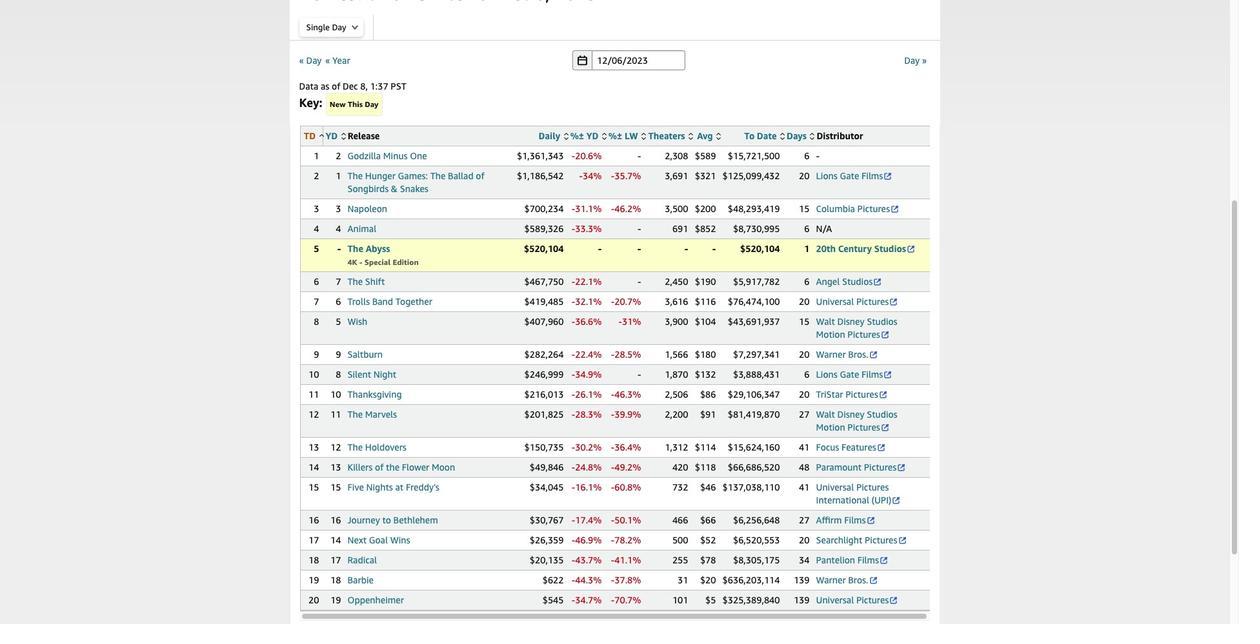 Task type: describe. For each thing, give the bounding box(es) containing it.
- for -49.2%
[[611, 462, 615, 473]]

5 for 5
[[314, 243, 319, 254]]

6 n/a
[[805, 223, 832, 234]]

139 for warner bros.
[[794, 575, 810, 586]]

day left « year link
[[306, 55, 322, 66]]

the for 12 the holdovers
[[348, 442, 363, 453]]

bros. for 139
[[849, 575, 869, 586]]

day right this
[[365, 99, 379, 109]]

as
[[321, 81, 330, 92]]

$622
[[543, 575, 564, 586]]

2,450
[[665, 276, 689, 287]]

- for -60.8%
[[611, 482, 615, 493]]

searchlight pictures link
[[816, 535, 907, 546]]

- for -20.6%
[[572, 150, 575, 161]]

1,312
[[665, 442, 689, 453]]

studios for 15
[[867, 316, 898, 327]]

warner for 20
[[816, 349, 846, 360]]

the marvels link
[[348, 409, 397, 420]]

napoleon link
[[348, 203, 387, 214]]

barbie link
[[348, 575, 374, 586]]

pictures for $325,389,840
[[857, 595, 889, 606]]

14 next goal wins
[[331, 535, 410, 546]]

films up tristar pictures link
[[862, 369, 883, 380]]

20 for warner bros.
[[799, 349, 810, 360]]

walt for 15
[[816, 316, 835, 327]]

« day « year
[[299, 55, 350, 66]]

12 for 12
[[309, 409, 319, 420]]

1,870
[[665, 369, 689, 380]]

five nights at freddy's link
[[348, 482, 440, 493]]

new this day
[[330, 99, 379, 109]]

the left ballad
[[430, 170, 446, 181]]

special
[[365, 258, 391, 267]]

-35.7%
[[611, 170, 641, 181]]

34%
[[583, 170, 602, 181]]

warner bros. for 20
[[816, 349, 869, 360]]

- for -28.5%
[[611, 349, 615, 360]]

$137,038,110
[[723, 482, 780, 493]]

- for -78.2%
[[611, 535, 615, 546]]

9 saltburn
[[336, 349, 383, 360]]

$1,186,542
[[517, 170, 564, 181]]

-34%
[[579, 170, 602, 181]]

$3,888,431
[[733, 369, 780, 380]]

$467,750
[[525, 276, 564, 287]]

3 for 3 napoleon
[[336, 203, 341, 214]]

films up columbia pictures link
[[862, 170, 883, 181]]

thanksgiving link
[[348, 389, 402, 400]]

14 for 14
[[309, 462, 319, 473]]

6 right $3,888,431 in the bottom of the page
[[805, 369, 810, 380]]

radical
[[348, 555, 377, 566]]

1 yd from the left
[[326, 130, 338, 141]]

10 for 10 thanksgiving
[[331, 389, 341, 400]]

night
[[374, 369, 396, 380]]

37.8%
[[615, 575, 641, 586]]

release
[[348, 130, 380, 141]]

46.9%
[[575, 535, 602, 546]]

days
[[787, 130, 807, 141]]

the for 1 the hunger games: the ballad of songbirds & snakes
[[348, 170, 363, 181]]

7 for 7
[[314, 296, 319, 307]]

$180
[[695, 349, 716, 360]]

-49.2%
[[611, 462, 641, 473]]

$125,099,432
[[723, 170, 780, 181]]

pantelion films
[[816, 555, 879, 566]]

19 oppenheimer
[[331, 595, 404, 606]]

$419,485
[[525, 296, 564, 307]]

16 journey to bethlehem
[[331, 515, 438, 526]]

universal for 41
[[816, 482, 854, 493]]

15 five nights at freddy's
[[331, 482, 440, 493]]

universal for 20
[[816, 296, 854, 307]]

the holdovers link
[[348, 442, 407, 453]]

20 for universal pictures
[[799, 296, 810, 307]]

20 left 19 oppenheimer at the bottom left of page
[[309, 595, 319, 606]]

6 trolls band together
[[336, 296, 433, 307]]

6 left angel
[[805, 276, 810, 287]]

bethlehem
[[394, 515, 438, 526]]

pictures for $48,293,419
[[858, 203, 890, 214]]

-70.7%
[[611, 595, 641, 606]]

8,
[[360, 81, 368, 92]]

$7,297,341
[[733, 349, 780, 360]]

2 godzilla minus one
[[336, 150, 427, 161]]

- for -44.3%
[[572, 575, 575, 586]]

4 animal
[[336, 223, 377, 234]]

19 for 19
[[309, 575, 319, 586]]

single
[[306, 22, 330, 32]]

walt for 27
[[816, 409, 835, 420]]

universal pictures international (upi)
[[816, 482, 892, 506]]

goal
[[369, 535, 388, 546]]

$5
[[706, 595, 716, 606]]

18 for 18
[[309, 555, 319, 566]]

5 for 5 wish
[[336, 316, 341, 327]]

$216,013
[[525, 389, 564, 400]]

of for moon
[[375, 462, 384, 473]]

one
[[410, 150, 427, 161]]

days link
[[787, 130, 815, 141]]

- for -17.4%
[[572, 515, 575, 526]]

$6,520,553
[[733, 535, 780, 546]]

255
[[673, 555, 689, 566]]

calendar image
[[578, 55, 588, 66]]

universal for 139
[[816, 595, 854, 606]]

- for -46.9%
[[572, 535, 575, 546]]

- for -34.9%
[[572, 369, 575, 380]]

34
[[799, 555, 810, 566]]

16 for 16
[[309, 515, 319, 526]]

dec
[[343, 81, 358, 92]]

20th century studios
[[816, 243, 906, 254]]

17 for 17
[[309, 535, 319, 546]]

day left »
[[905, 55, 920, 66]]

$201,825
[[525, 409, 564, 420]]

Date with format m m/d d/y y y y text field
[[592, 50, 686, 70]]

distributor
[[817, 130, 864, 141]]

of for 1:37
[[332, 81, 340, 92]]

466
[[673, 515, 689, 526]]

five
[[348, 482, 364, 493]]

2 yd from the left
[[587, 130, 599, 141]]

1 $520,104 from the left
[[524, 243, 564, 254]]

the for - the abyss 4k - special edition
[[348, 243, 363, 254]]

20 for lions gate films
[[799, 170, 810, 181]]

2 for 2 godzilla minus one
[[336, 150, 341, 161]]

the shift link
[[348, 276, 385, 287]]

pantelion films link
[[816, 555, 889, 566]]

20.6%
[[575, 150, 602, 161]]

60.8%
[[615, 482, 641, 493]]

20th century studios link
[[816, 243, 916, 254]]

- for -22.4%
[[572, 349, 575, 360]]

35.7%
[[615, 170, 641, 181]]

20 for searchlight pictures
[[799, 535, 810, 546]]

lions for 6
[[816, 369, 838, 380]]

$78
[[700, 555, 716, 566]]

- for -36.4%
[[611, 442, 615, 453]]

universal pictures for 20
[[816, 296, 889, 307]]

edition
[[393, 258, 419, 267]]

to date
[[745, 130, 777, 141]]

wins
[[390, 535, 410, 546]]

0 vertical spatial 1
[[314, 150, 319, 161]]

139 for universal pictures
[[794, 595, 810, 606]]

4 for 4
[[314, 223, 319, 234]]

lions gate films for 20
[[816, 170, 883, 181]]

- for -32.1%
[[572, 296, 575, 307]]

&
[[391, 183, 398, 194]]

walt disney studios motion pictures for 15
[[816, 316, 898, 340]]

daily
[[539, 130, 561, 141]]

next
[[348, 535, 367, 546]]

1:37
[[370, 81, 388, 92]]

studios right angel
[[842, 276, 873, 287]]

13 for 13 killers of the flower moon
[[331, 462, 341, 473]]

31%
[[622, 316, 641, 327]]

17 for 17 radical
[[331, 555, 341, 566]]

8 for 8 silent night
[[336, 369, 341, 380]]

78.2%
[[615, 535, 641, 546]]

- for -43.7%
[[572, 555, 575, 566]]

2 $520,104 from the left
[[741, 243, 780, 254]]

$8,730,995
[[733, 223, 780, 234]]

46.2%
[[615, 203, 641, 214]]

pst
[[391, 81, 407, 92]]

lions gate films link for 20
[[816, 170, 893, 181]]

wish
[[348, 316, 368, 327]]

this
[[348, 99, 363, 109]]

- for -31.1%
[[572, 203, 575, 214]]

walt disney studios motion pictures link for 27
[[816, 409, 898, 433]]

%± yd
[[570, 130, 599, 141]]



Task type: locate. For each thing, give the bounding box(es) containing it.
gate for 6
[[840, 369, 860, 380]]

1 universal pictures from the top
[[816, 296, 889, 307]]

1 horizontal spatial 7
[[336, 276, 341, 287]]

1 vertical spatial 41
[[799, 482, 810, 493]]

-28.5%
[[611, 349, 641, 360]]

0 horizontal spatial yd
[[326, 130, 338, 141]]

2 disney from the top
[[838, 409, 865, 420]]

0 horizontal spatial 9
[[314, 349, 319, 360]]

2 universal from the top
[[816, 482, 854, 493]]

pantelion
[[816, 555, 855, 566]]

bros. for 20
[[849, 349, 869, 360]]

2 universal pictures link from the top
[[816, 595, 899, 606]]

0 vertical spatial lions
[[816, 170, 838, 181]]

-46.2%
[[611, 203, 641, 214]]

$520,104 down $589,326
[[524, 243, 564, 254]]

14 left killers
[[309, 462, 319, 473]]

1 warner bros. from the top
[[816, 349, 869, 360]]

- for -30.2%
[[572, 442, 575, 453]]

lions down 6 -
[[816, 170, 838, 181]]

0 horizontal spatial $520,104
[[524, 243, 564, 254]]

»
[[922, 55, 927, 66]]

2 lions gate films link from the top
[[816, 369, 893, 380]]

6 left n/a
[[805, 223, 810, 234]]

1 vertical spatial gate
[[840, 369, 860, 380]]

universal pictures international (upi) link
[[816, 482, 902, 506]]

- for -33.3%
[[572, 223, 575, 234]]

1 16 from the left
[[309, 515, 319, 526]]

1 horizontal spatial 12
[[331, 442, 341, 453]]

20 left the 'tristar'
[[799, 389, 810, 400]]

2 4 from the left
[[336, 223, 341, 234]]

4
[[314, 223, 319, 234], [336, 223, 341, 234]]

1 vertical spatial 5
[[336, 316, 341, 327]]

of inside 1 the hunger games: the ballad of songbirds & snakes
[[476, 170, 485, 181]]

8 for 8
[[314, 316, 319, 327]]

2 27 from the top
[[799, 515, 810, 526]]

- for -34.7%
[[572, 595, 575, 606]]

1 vertical spatial 8
[[336, 369, 341, 380]]

1 horizontal spatial 17
[[331, 555, 341, 566]]

warner for 139
[[816, 575, 846, 586]]

journey to bethlehem link
[[348, 515, 438, 526]]

0 vertical spatial warner bros. link
[[816, 349, 878, 360]]

27 right $81,419,870
[[799, 409, 810, 420]]

1 vertical spatial warner bros. link
[[816, 575, 878, 586]]

0 horizontal spatial %±
[[570, 130, 584, 141]]

lions gate films up columbia pictures
[[816, 170, 883, 181]]

1 inside 1 the hunger games: the ballad of songbirds & snakes
[[336, 170, 341, 181]]

11 down 10 thanksgiving
[[331, 409, 341, 420]]

1 horizontal spatial of
[[375, 462, 384, 473]]

1 motion from the top
[[816, 329, 846, 340]]

19 down 18 barbie
[[331, 595, 341, 606]]

16
[[309, 515, 319, 526], [331, 515, 341, 526]]

dropdown image
[[352, 25, 358, 30]]

1 horizontal spatial 18
[[331, 575, 341, 586]]

1 walt disney studios motion pictures from the top
[[816, 316, 898, 340]]

1 3 from the left
[[314, 203, 319, 214]]

9 for 9
[[314, 349, 319, 360]]

-
[[572, 150, 575, 161], [638, 150, 641, 161], [816, 150, 820, 161], [579, 170, 583, 181], [611, 170, 615, 181], [572, 203, 575, 214], [611, 203, 615, 214], [572, 223, 575, 234], [638, 223, 641, 234], [338, 243, 341, 254], [598, 243, 602, 254], [638, 243, 641, 254], [685, 243, 689, 254], [713, 243, 716, 254], [359, 258, 363, 267], [572, 276, 575, 287], [638, 276, 641, 287], [572, 296, 575, 307], [611, 296, 615, 307], [572, 316, 575, 327], [619, 316, 622, 327], [572, 349, 575, 360], [611, 349, 615, 360], [572, 369, 575, 380], [638, 369, 641, 380], [572, 389, 575, 400], [611, 389, 615, 400], [572, 409, 575, 420], [611, 409, 615, 420], [572, 442, 575, 453], [611, 442, 615, 453], [572, 462, 575, 473], [611, 462, 615, 473], [572, 482, 575, 493], [611, 482, 615, 493], [572, 515, 575, 526], [611, 515, 615, 526], [572, 535, 575, 546], [611, 535, 615, 546], [572, 555, 575, 566], [611, 555, 615, 566], [572, 575, 575, 586], [611, 575, 615, 586], [572, 595, 575, 606], [611, 595, 615, 606]]

1 27 from the top
[[799, 409, 810, 420]]

studios down tristar pictures link
[[867, 409, 898, 420]]

$20,135
[[530, 555, 564, 566]]

28.3%
[[575, 409, 602, 420]]

%± up -20.6%
[[570, 130, 584, 141]]

- for -46.3%
[[611, 389, 615, 400]]

0 vertical spatial warner
[[816, 349, 846, 360]]

moon
[[432, 462, 455, 473]]

20 right "$76,474,100"
[[799, 296, 810, 307]]

1 vertical spatial walt
[[816, 409, 835, 420]]

11 left 10 thanksgiving
[[309, 389, 319, 400]]

0 vertical spatial 41
[[799, 442, 810, 453]]

27 left the affirm
[[799, 515, 810, 526]]

17 up 18 barbie
[[331, 555, 341, 566]]

disney for 15
[[838, 316, 865, 327]]

1 horizontal spatial yd
[[587, 130, 599, 141]]

1 « from the left
[[299, 55, 304, 66]]

1 vertical spatial 139
[[794, 595, 810, 606]]

41 for universal pictures international (upi)
[[799, 482, 810, 493]]

warner down pantelion
[[816, 575, 846, 586]]

animal
[[348, 223, 377, 234]]

1 4 from the left
[[314, 223, 319, 234]]

universal down pantelion
[[816, 595, 854, 606]]

hunger
[[365, 170, 396, 181]]

0 vertical spatial lions gate films
[[816, 170, 883, 181]]

shift
[[365, 276, 385, 287]]

2 warner bros. link from the top
[[816, 575, 878, 586]]

- for -39.9%
[[611, 409, 615, 420]]

walt down angel
[[816, 316, 835, 327]]

studios down 'angel studios' link
[[867, 316, 898, 327]]

« up data
[[299, 55, 304, 66]]

2 139 from the top
[[794, 595, 810, 606]]

universal inside universal pictures international (upi)
[[816, 482, 854, 493]]

$190
[[695, 276, 716, 287]]

10 left silent
[[309, 369, 319, 380]]

16 for 16 journey to bethlehem
[[331, 515, 341, 526]]

6 left 7 the shift
[[314, 276, 319, 287]]

0 vertical spatial 7
[[336, 276, 341, 287]]

1 vertical spatial universal pictures
[[816, 595, 889, 606]]

motion for 27
[[816, 422, 846, 433]]

36.6%
[[575, 316, 602, 327]]

1 vertical spatial of
[[476, 170, 485, 181]]

5 left 'the abyss' 'link' at the top left
[[314, 243, 319, 254]]

41 up 48
[[799, 442, 810, 453]]

godzilla
[[348, 150, 381, 161]]

films up the searchlight pictures
[[845, 515, 866, 526]]

1 %± from the left
[[570, 130, 584, 141]]

2 gate from the top
[[840, 369, 860, 380]]

0 vertical spatial 8
[[314, 316, 319, 327]]

18 left 17 radical
[[309, 555, 319, 566]]

pictures for $76,474,100
[[857, 296, 889, 307]]

warner bros. link for 20
[[816, 349, 878, 360]]

$1,361,343
[[517, 150, 564, 161]]

-20.6%
[[572, 150, 602, 161]]

17 left next
[[309, 535, 319, 546]]

1 horizontal spatial 5
[[336, 316, 341, 327]]

affirm films link
[[816, 515, 876, 526]]

4k
[[348, 258, 357, 267]]

$852
[[695, 223, 716, 234]]

13 for 13
[[309, 442, 319, 453]]

1 walt disney studios motion pictures link from the top
[[816, 316, 898, 340]]

0 horizontal spatial of
[[332, 81, 340, 92]]

abyss
[[366, 243, 390, 254]]

yd up 20.6%
[[587, 130, 599, 141]]

minus
[[383, 150, 408, 161]]

-43.7%
[[572, 555, 602, 566]]

1 horizontal spatial 9
[[336, 349, 341, 360]]

6 left trolls
[[336, 296, 341, 307]]

of right as
[[332, 81, 340, 92]]

1 gate from the top
[[840, 170, 860, 181]]

1 139 from the top
[[794, 575, 810, 586]]

disney for 27
[[838, 409, 865, 420]]

1 41 from the top
[[799, 442, 810, 453]]

20 up 34
[[799, 535, 810, 546]]

1 warner bros. link from the top
[[816, 349, 878, 360]]

2 warner from the top
[[816, 575, 846, 586]]

universal pictures link down pantelion films link
[[816, 595, 899, 606]]

0 horizontal spatial 13
[[309, 442, 319, 453]]

trolls band together link
[[348, 296, 433, 307]]

saltburn
[[348, 349, 383, 360]]

12 for 12 the holdovers
[[331, 442, 341, 453]]

searchlight
[[816, 535, 863, 546]]

11 for 11
[[309, 389, 319, 400]]

day left the dropdown icon on the top
[[332, 22, 346, 32]]

yd left release
[[326, 130, 338, 141]]

the hunger games: the ballad of songbirds & snakes link
[[348, 170, 485, 194]]

1 horizontal spatial $520,104
[[741, 243, 780, 254]]

20 down 6 -
[[799, 170, 810, 181]]

0 vertical spatial universal
[[816, 296, 854, 307]]

the down 10 thanksgiving
[[348, 409, 363, 420]]

-34.7%
[[572, 595, 602, 606]]

0 vertical spatial 139
[[794, 575, 810, 586]]

pictures for $66,686,520
[[864, 462, 897, 473]]

$29,106,347
[[728, 389, 780, 400]]

9 left 9 saltburn
[[314, 349, 319, 360]]

1 horizontal spatial 16
[[331, 515, 341, 526]]

1 down yd "link"
[[336, 170, 341, 181]]

studios for 27
[[867, 409, 898, 420]]

universal
[[816, 296, 854, 307], [816, 482, 854, 493], [816, 595, 854, 606]]

universal down angel
[[816, 296, 854, 307]]

lions gate films link up columbia pictures
[[816, 170, 893, 181]]

$589
[[695, 150, 716, 161]]

theaters
[[648, 130, 685, 141]]

1 vertical spatial universal
[[816, 482, 854, 493]]

universal pictures for 139
[[816, 595, 889, 606]]

- for -50.1%
[[611, 515, 615, 526]]

the up 4k
[[348, 243, 363, 254]]

the for 7 the shift
[[348, 276, 363, 287]]

1 vertical spatial 12
[[331, 442, 341, 453]]

1 vertical spatial 11
[[331, 409, 341, 420]]

11 for 11 the marvels
[[331, 409, 341, 420]]

7 for 7 the shift
[[336, 276, 341, 287]]

0 vertical spatial bros.
[[849, 349, 869, 360]]

2 walt disney studios motion pictures from the top
[[816, 409, 898, 433]]

7 left the shift link
[[336, 276, 341, 287]]

18 for 18 barbie
[[331, 575, 341, 586]]

34.9%
[[575, 369, 602, 380]]

- for -35.7%
[[611, 170, 615, 181]]

walt down the 'tristar'
[[816, 409, 835, 420]]

2 « from the left
[[325, 55, 330, 66]]

year
[[332, 55, 350, 66]]

band
[[372, 296, 393, 307]]

gate up columbia pictures
[[840, 170, 860, 181]]

12 left 11 the marvels
[[309, 409, 319, 420]]

$636,203,114
[[723, 575, 780, 586]]

%± left lw
[[609, 130, 623, 141]]

9 for 9 saltburn
[[336, 349, 341, 360]]

walt disney studios motion pictures link up 'features'
[[816, 409, 898, 433]]

angel studios
[[816, 276, 873, 287]]

1 vertical spatial walt disney studios motion pictures
[[816, 409, 898, 433]]

$321
[[695, 170, 716, 181]]

0 horizontal spatial 1
[[314, 150, 319, 161]]

1 universal pictures link from the top
[[816, 296, 899, 307]]

26.1%
[[575, 389, 602, 400]]

motion up the 'focus'
[[816, 422, 846, 433]]

focus features
[[816, 442, 877, 453]]

0 vertical spatial 18
[[309, 555, 319, 566]]

1 9 from the left
[[314, 349, 319, 360]]

warner bros. up tristar pictures at the right of page
[[816, 349, 869, 360]]

disney down 'angel studios' link
[[838, 316, 865, 327]]

8 left 5 wish
[[314, 316, 319, 327]]

warner bros. link
[[816, 349, 878, 360], [816, 575, 878, 586]]

27 for affirm films
[[799, 515, 810, 526]]

27 for walt disney studios motion pictures
[[799, 409, 810, 420]]

2 vertical spatial of
[[375, 462, 384, 473]]

$43,691,937
[[728, 316, 780, 327]]

32.1%
[[575, 296, 602, 307]]

pictures for $6,520,553
[[865, 535, 898, 546]]

1 left the godzilla at the top left of the page
[[314, 150, 319, 161]]

0 vertical spatial of
[[332, 81, 340, 92]]

0 horizontal spatial 4
[[314, 223, 319, 234]]

2 horizontal spatial of
[[476, 170, 485, 181]]

2 vertical spatial universal
[[816, 595, 854, 606]]

1 vertical spatial 14
[[331, 535, 341, 546]]

1 vertical spatial walt disney studios motion pictures link
[[816, 409, 898, 433]]

- for -20.7%
[[611, 296, 615, 307]]

1 vertical spatial 17
[[331, 555, 341, 566]]

13 left killers
[[331, 462, 341, 473]]

44.3%
[[575, 575, 602, 586]]

- for -70.7%
[[611, 595, 615, 606]]

- for -16.1%
[[572, 482, 575, 493]]

3 universal from the top
[[816, 595, 854, 606]]

17.4%
[[575, 515, 602, 526]]

lions gate films link for 6
[[816, 369, 893, 380]]

4 left 4 animal
[[314, 223, 319, 234]]

walt disney studios motion pictures link for 15
[[816, 316, 898, 340]]

1 horizontal spatial 13
[[331, 462, 341, 473]]

1 horizontal spatial 4
[[336, 223, 341, 234]]

universal pictures link for 20
[[816, 296, 899, 307]]

41 for focus features
[[799, 442, 810, 453]]

bros. down pantelion films link
[[849, 575, 869, 586]]

-41.1%
[[611, 555, 641, 566]]

2 %± from the left
[[609, 130, 623, 141]]

0 vertical spatial walt disney studios motion pictures
[[816, 316, 898, 340]]

1 warner from the top
[[816, 349, 846, 360]]

14
[[309, 462, 319, 473], [331, 535, 341, 546]]

2 universal pictures from the top
[[816, 595, 889, 606]]

0 horizontal spatial 19
[[309, 575, 319, 586]]

of
[[332, 81, 340, 92], [476, 170, 485, 181], [375, 462, 384, 473]]

0 vertical spatial gate
[[840, 170, 860, 181]]

0 vertical spatial 14
[[309, 462, 319, 473]]

angel
[[816, 276, 840, 287]]

- for -46.2%
[[611, 203, 615, 214]]

4 left animal
[[336, 223, 341, 234]]

gate up tristar pictures link
[[840, 369, 860, 380]]

7 left trolls
[[314, 296, 319, 307]]

16.1%
[[575, 482, 602, 493]]

0 vertical spatial 13
[[309, 442, 319, 453]]

1 vertical spatial universal pictures link
[[816, 595, 899, 606]]

warner bros. link up tristar pictures at the right of page
[[816, 349, 878, 360]]

2 16 from the left
[[331, 515, 341, 526]]

10 up 11 the marvels
[[331, 389, 341, 400]]

1 lions gate films from the top
[[816, 170, 883, 181]]

%± yd link
[[570, 130, 607, 141]]

pictures inside universal pictures international (upi)
[[857, 482, 889, 493]]

2 9 from the left
[[336, 349, 341, 360]]

the up 'songbirds'
[[348, 170, 363, 181]]

0 vertical spatial 27
[[799, 409, 810, 420]]

0 vertical spatial 10
[[309, 369, 319, 380]]

5 left wish
[[336, 316, 341, 327]]

animal link
[[348, 223, 377, 234]]

0 vertical spatial motion
[[816, 329, 846, 340]]

20 for tristar pictures
[[799, 389, 810, 400]]

warner up the 'tristar'
[[816, 349, 846, 360]]

2 motion from the top
[[816, 422, 846, 433]]

36.4%
[[615, 442, 641, 453]]

-31%
[[619, 316, 641, 327]]

1 disney from the top
[[838, 316, 865, 327]]

0 vertical spatial walt disney studios motion pictures link
[[816, 316, 898, 340]]

1 lions from the top
[[816, 170, 838, 181]]

napoleon
[[348, 203, 387, 214]]

0 horizontal spatial 14
[[309, 462, 319, 473]]

1 horizontal spatial %±
[[609, 130, 623, 141]]

walt disney studios motion pictures
[[816, 316, 898, 340], [816, 409, 898, 433]]

features
[[842, 442, 877, 453]]

0 horizontal spatial 11
[[309, 389, 319, 400]]

0 vertical spatial 19
[[309, 575, 319, 586]]

1 left the 20th
[[805, 243, 810, 254]]

13 left 12 the holdovers at the left bottom of the page
[[309, 442, 319, 453]]

20.7%
[[615, 296, 641, 307]]

0 vertical spatial walt
[[816, 316, 835, 327]]

6 down days link
[[805, 150, 810, 161]]

$520,104 down $8,730,995
[[741, 243, 780, 254]]

1 horizontal spatial 3
[[336, 203, 341, 214]]

$6,256,648
[[733, 515, 780, 526]]

1 walt from the top
[[816, 316, 835, 327]]

1 horizontal spatial 2
[[336, 150, 341, 161]]

$246,999
[[525, 369, 564, 380]]

the down 4k
[[348, 276, 363, 287]]

of left the
[[375, 462, 384, 473]]

gate for 20
[[840, 170, 860, 181]]

1 vertical spatial disney
[[838, 409, 865, 420]]

9
[[314, 349, 319, 360], [336, 349, 341, 360]]

lions gate films link
[[816, 170, 893, 181], [816, 369, 893, 380]]

- for -24.8%
[[572, 462, 575, 473]]

1 vertical spatial lions gate films
[[816, 369, 883, 380]]

- for -26.1%
[[572, 389, 575, 400]]

0 horizontal spatial 16
[[309, 515, 319, 526]]

14 left next
[[331, 535, 341, 546]]

warner bros. link for 139
[[816, 575, 878, 586]]

2 walt disney studios motion pictures link from the top
[[816, 409, 898, 433]]

silent
[[348, 369, 371, 380]]

studios
[[875, 243, 906, 254], [842, 276, 873, 287], [867, 316, 898, 327], [867, 409, 898, 420]]

1 vertical spatial 18
[[331, 575, 341, 586]]

pictures for $137,038,110
[[857, 482, 889, 493]]

« left year
[[325, 55, 330, 66]]

19 left 18 barbie
[[309, 575, 319, 586]]

1 vertical spatial 13
[[331, 462, 341, 473]]

0 vertical spatial lions gate films link
[[816, 170, 893, 181]]

$116
[[695, 296, 716, 307]]

the for 11 the marvels
[[348, 409, 363, 420]]

1 horizontal spatial «
[[325, 55, 330, 66]]

- for -31%
[[619, 316, 622, 327]]

0 horizontal spatial 2
[[314, 170, 319, 181]]

19 for 19 oppenheimer
[[331, 595, 341, 606]]

new
[[330, 99, 346, 109]]

paramount
[[816, 462, 862, 473]]

studios for 1
[[875, 243, 906, 254]]

0 vertical spatial disney
[[838, 316, 865, 327]]

1 vertical spatial 10
[[331, 389, 341, 400]]

0 vertical spatial warner bros.
[[816, 349, 869, 360]]

3 for 3
[[314, 203, 319, 214]]

1 horizontal spatial 8
[[336, 369, 341, 380]]

0 vertical spatial 17
[[309, 535, 319, 546]]

1 universal from the top
[[816, 296, 854, 307]]

films down searchlight pictures link
[[858, 555, 879, 566]]

searchlight pictures
[[816, 535, 898, 546]]

- for -28.3%
[[572, 409, 575, 420]]

bros. up tristar pictures link
[[849, 349, 869, 360]]

41 down 48
[[799, 482, 810, 493]]

12 the holdovers
[[331, 442, 407, 453]]

universal pictures link for 139
[[816, 595, 899, 606]]

2 walt from the top
[[816, 409, 835, 420]]

the up killers
[[348, 442, 363, 453]]

1 horizontal spatial 19
[[331, 595, 341, 606]]

12 left "the holdovers" link
[[331, 442, 341, 453]]

oppenheimer link
[[348, 595, 404, 606]]

18 barbie
[[331, 575, 374, 586]]

motion for 15
[[816, 329, 846, 340]]

2 vertical spatial 1
[[805, 243, 810, 254]]

10 for 10
[[309, 369, 319, 380]]

2 lions from the top
[[816, 369, 838, 380]]

$15,624,160
[[728, 442, 780, 453]]

1 vertical spatial 2
[[314, 170, 319, 181]]

0 vertical spatial 5
[[314, 243, 319, 254]]

2 warner bros. from the top
[[816, 575, 869, 586]]

universal pictures down 'angel studios' link
[[816, 296, 889, 307]]

4 for 4 animal
[[336, 223, 341, 234]]

- for -37.8%
[[611, 575, 615, 586]]

9 left saltburn link
[[336, 349, 341, 360]]

2 lions gate films from the top
[[816, 369, 883, 380]]

%± for %± yd
[[570, 130, 584, 141]]

1 vertical spatial 19
[[331, 595, 341, 606]]

motion down angel
[[816, 329, 846, 340]]

$81,419,870
[[728, 409, 780, 420]]

lions for 20
[[816, 170, 838, 181]]

pictures for $29,106,347
[[846, 389, 878, 400]]

1 horizontal spatial 11
[[331, 409, 341, 420]]

1 vertical spatial warner bros.
[[816, 575, 869, 586]]

20 right $7,297,341 on the bottom of the page
[[799, 349, 810, 360]]

1 bros. from the top
[[849, 349, 869, 360]]

1 lions gate films link from the top
[[816, 170, 893, 181]]

1 horizontal spatial 1
[[336, 170, 341, 181]]

%± for %± lw
[[609, 130, 623, 141]]

10 thanksgiving
[[331, 389, 402, 400]]

walt disney studios motion pictures for 27
[[816, 409, 898, 433]]

2 41 from the top
[[799, 482, 810, 493]]

walt disney studios motion pictures link down 'angel studios' link
[[816, 316, 898, 340]]

2 3 from the left
[[336, 203, 341, 214]]

films
[[862, 170, 883, 181], [862, 369, 883, 380], [845, 515, 866, 526], [858, 555, 879, 566]]

1 vertical spatial bros.
[[849, 575, 869, 586]]

lions gate films link up tristar pictures link
[[816, 369, 893, 380]]

3 up 4 animal
[[336, 203, 341, 214]]

2 bros. from the top
[[849, 575, 869, 586]]

2 for 2
[[314, 170, 319, 181]]

0 horizontal spatial 5
[[314, 243, 319, 254]]

3 left 3 napoleon
[[314, 203, 319, 214]]

2 horizontal spatial 1
[[805, 243, 810, 254]]

0 horizontal spatial 12
[[309, 409, 319, 420]]

%±
[[570, 130, 584, 141], [609, 130, 623, 141]]

- for -22.1%
[[572, 276, 575, 287]]

1 vertical spatial 27
[[799, 515, 810, 526]]

universal pictures link down 'angel studios' link
[[816, 296, 899, 307]]

0 vertical spatial 12
[[309, 409, 319, 420]]

$20
[[700, 575, 716, 586]]

-32.1%
[[572, 296, 602, 307]]

$132
[[695, 369, 716, 380]]

warner bros. for 139
[[816, 575, 869, 586]]

43.7%
[[575, 555, 602, 566]]

1 horizontal spatial 14
[[331, 535, 341, 546]]

lions gate films for 6
[[816, 369, 883, 380]]

of right ballad
[[476, 170, 485, 181]]

universal pictures down pantelion films link
[[816, 595, 889, 606]]

lions gate films up tristar pictures link
[[816, 369, 883, 380]]

games:
[[398, 170, 428, 181]]

0 horizontal spatial 10
[[309, 369, 319, 380]]

universal up international
[[816, 482, 854, 493]]

the inside - the abyss 4k - special edition
[[348, 243, 363, 254]]

nights
[[366, 482, 393, 493]]

0 vertical spatial 11
[[309, 389, 319, 400]]

lions up the 'tristar'
[[816, 369, 838, 380]]

studios right century
[[875, 243, 906, 254]]

31
[[678, 575, 689, 586]]

7 the shift
[[336, 276, 385, 287]]

1 vertical spatial 7
[[314, 296, 319, 307]]



Task type: vqa. For each thing, say whether or not it's contained in the screenshot.


